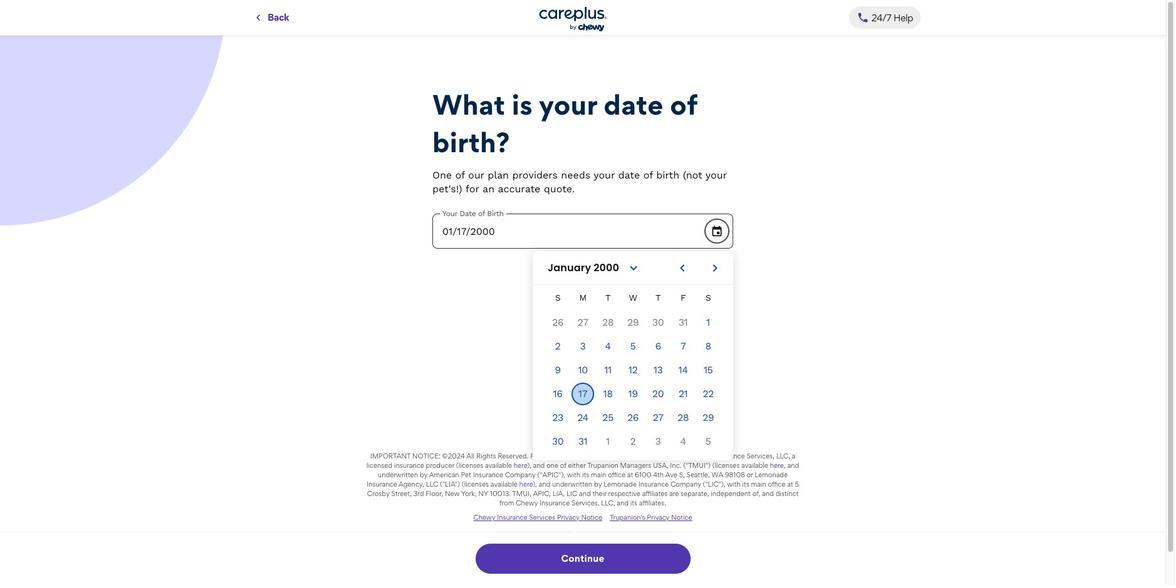 Task type: vqa. For each thing, say whether or not it's contained in the screenshot.


Task type: describe. For each thing, give the bounding box(es) containing it.
pet inside all rights reserved. pet insurance policies are sold and administered by chewy insurance services, llc, a licensed insurance producer (licenses available
[[531, 452, 541, 461]]

affiliates.
[[640, 499, 667, 508]]

29 for 29 popup button
[[703, 412, 714, 424]]

producer
[[426, 462, 455, 470]]

25
[[603, 412, 614, 424]]

your inside what is your date of birth?
[[539, 88, 598, 122]]

notice for lemonade's privacy notice
[[605, 531, 626, 539]]

18
[[604, 388, 613, 400]]

notice for trupanion's privacy notice
[[672, 514, 693, 522]]

row containing 9
[[533, 359, 734, 382]]

31 for 31 popup button
[[679, 317, 688, 329]]

1 vertical spatial 4 button
[[672, 431, 695, 453]]

by for floor,
[[595, 480, 602, 489]]

tuesday column header
[[597, 285, 620, 310]]

15
[[704, 364, 713, 376]]

available inside all rights reserved. pet insurance policies are sold and administered by chewy insurance services, llc, a licensed insurance producer (licenses available
[[485, 462, 512, 470]]

18 button
[[597, 383, 620, 406]]

5 inside ), and underwritten by lemonade insurance company ("lic"), with its main office at 5 crosby street, 3rd floor, new york, ny 10013. tmui, apic, lia, lic and their respective affiliates are separate, independent of, and distinct from chewy insurance services, llc, and its affiliates.
[[796, 480, 799, 489]]

(licenses inside , and underwritten by american pet insurance company ("apic"), with its main office at 6100 4th ave s, seattle, wa 98108 or lemonade insurance agency, llc ("lia") (licenses available
[[462, 480, 489, 489]]

3rd
[[414, 490, 424, 499]]

29 button
[[622, 312, 645, 334]]

1 vertical spatial 1
[[607, 436, 610, 448]]

new
[[445, 490, 460, 499]]

an
[[483, 183, 495, 195]]

3 button
[[647, 431, 670, 453]]

10
[[578, 364, 588, 376]]

t for the tuesday column header
[[606, 293, 611, 303]]

20 button
[[647, 383, 670, 406]]

plan
[[488, 169, 509, 181]]

2 vertical spatial chewy
[[474, 514, 496, 522]]

what
[[433, 88, 506, 122]]

19
[[629, 388, 638, 400]]

25 button
[[597, 407, 620, 430]]

affiliates
[[643, 490, 668, 499]]

your right needs
[[594, 169, 615, 181]]

here for here ), and one of either trupanion managers usa, inc. ("tmui") (licenses available here
[[514, 462, 528, 470]]

trupanion's privacy notice link
[[610, 514, 693, 523]]

street,
[[392, 490, 412, 499]]

17
[[579, 388, 588, 400]]

wednesday column header
[[622, 285, 645, 310]]

row containing 30
[[533, 431, 734, 453]]

0 horizontal spatial privacy
[[557, 514, 580, 522]]

here up distinct
[[771, 462, 784, 470]]

a
[[792, 452, 796, 461]]

2000
[[594, 261, 620, 275]]

here link up tmui,
[[520, 480, 533, 489]]

lia,
[[553, 490, 565, 499]]

31 button
[[572, 431, 595, 453]]

f
[[681, 293, 686, 303]]

4 for 4 popup button to the left
[[605, 341, 611, 352]]

date inside what is your date of birth?
[[604, 88, 664, 122]]

chewy inside ), and underwritten by lemonade insurance company ("lic"), with its main office at 5 crosby street, 3rd floor, new york, ny 10013. tmui, apic, lia, lic and their respective affiliates are separate, independent of, and distinct from chewy insurance services, llc, and its affiliates.
[[516, 499, 538, 508]]

lemonade's privacy notice link
[[474, 531, 693, 540]]

licensed
[[367, 462, 393, 470]]

york,
[[461, 490, 477, 499]]

apic,
[[533, 490, 551, 499]]

birth?
[[433, 125, 510, 159]]

21 button
[[672, 383, 695, 406]]

s for sunday column header
[[555, 293, 561, 303]]

policies
[[574, 452, 598, 461]]

0 horizontal spatial 28 button
[[597, 312, 620, 334]]

with inside ), and underwritten by lemonade insurance company ("lic"), with its main office at 5 crosby street, 3rd floor, new york, ny 10013. tmui, apic, lia, lic and their respective affiliates are separate, independent of, and distinct from chewy insurance services, llc, and its affiliates.
[[728, 480, 741, 489]]

back
[[268, 11, 289, 23]]

ny
[[479, 490, 489, 499]]

monday column header
[[572, 285, 595, 310]]

important notice: © 2024
[[370, 452, 465, 461]]

agency,
[[399, 480, 425, 489]]

3 button
[[572, 336, 595, 358]]

important
[[370, 452, 411, 461]]

insurance down from
[[497, 514, 528, 522]]

2024
[[448, 452, 465, 461]]

1 horizontal spatial insurance
[[543, 452, 573, 461]]

either
[[568, 462, 586, 470]]

pet inside , and underwritten by american pet insurance company ("apic"), with its main office at 6100 4th ave s, seattle, wa 98108 or lemonade insurance agency, llc ("lia") (licenses available
[[461, 471, 472, 480]]

office inside , and underwritten by american pet insurance company ("apic"), with its main office at 6100 4th ave s, seattle, wa 98108 or lemonade insurance agency, llc ("lia") (licenses available
[[608, 471, 626, 480]]

llc, inside all rights reserved. pet insurance policies are sold and administered by chewy insurance services, llc, a licensed insurance producer (licenses available
[[777, 452, 791, 461]]

("apic"),
[[538, 471, 566, 480]]

6
[[656, 341, 661, 352]]

at inside , and underwritten by american pet insurance company ("apic"), with its main office at 6100 4th ave s, seattle, wa 98108 or lemonade insurance agency, llc ("lia") (licenses available
[[628, 471, 634, 480]]

m
[[580, 293, 587, 303]]

8 button
[[697, 336, 720, 358]]

services, inside ), and underwritten by lemonade insurance company ("lic"), with its main office at 5 crosby street, 3rd floor, new york, ny 10013. tmui, apic, lia, lic and their respective affiliates are separate, independent of, and distinct from chewy insurance services, llc, and its affiliates.
[[572, 499, 600, 508]]

4 for the bottom 4 popup button
[[681, 436, 687, 448]]

crosby
[[367, 490, 390, 499]]

5 for 5 dropdown button
[[631, 341, 636, 352]]

rights
[[477, 452, 496, 461]]

or
[[747, 471, 754, 480]]

here link down reserved.
[[514, 462, 528, 470]]

t for thursday column header
[[656, 293, 661, 303]]

1 vertical spatial 1 button
[[597, 431, 620, 453]]

pet's!)
[[433, 183, 463, 195]]

distinct
[[776, 490, 799, 499]]

privacy for lemonade's privacy notice
[[580, 531, 603, 539]]

28 for rightmost 28 dropdown button
[[678, 412, 689, 424]]

insurance down "rights"
[[473, 471, 504, 480]]

inc.
[[671, 462, 682, 470]]

january 2000
[[548, 261, 620, 275]]

1 vertical spatial 2 button
[[622, 431, 645, 453]]

12
[[629, 364, 638, 376]]

our
[[469, 169, 485, 181]]

3 for 3 popup button
[[656, 436, 661, 448]]

calendar view is open, switch to year view image
[[627, 261, 642, 276]]

friday column header
[[672, 285, 695, 310]]

administered
[[640, 452, 680, 461]]

row containing 16
[[533, 383, 734, 406]]

16
[[553, 388, 563, 400]]

27 for 27 dropdown button
[[578, 317, 589, 329]]

and right of,
[[763, 490, 774, 499]]

0 vertical spatial 2
[[555, 341, 561, 352]]

24/7
[[872, 12, 892, 24]]

5 button
[[697, 431, 720, 453]]

company inside ), and underwritten by lemonade insurance company ("lic"), with its main office at 5 crosby street, 3rd floor, new york, ny 10013. tmui, apic, lia, lic and their respective affiliates are separate, independent of, and distinct from chewy insurance services, llc, and its affiliates.
[[671, 480, 702, 489]]

thursday column header
[[647, 285, 670, 310]]

their
[[593, 490, 607, 499]]

23 button
[[547, 407, 569, 430]]

are inside all rights reserved. pet insurance policies are sold and administered by chewy insurance services, llc, a licensed insurance producer (licenses available
[[600, 452, 610, 461]]

17 button
[[572, 383, 595, 406]]

12 button
[[622, 359, 645, 382]]

previous month image
[[675, 261, 691, 276]]

chewy insurance services privacy notice
[[474, 514, 603, 522]]

by inside all rights reserved. pet insurance policies are sold and administered by chewy insurance services, llc, a licensed insurance producer (licenses available
[[682, 452, 690, 461]]

29 button
[[697, 407, 720, 430]]

insurance up crosby
[[367, 480, 397, 489]]

1 horizontal spatial 28 button
[[672, 407, 695, 430]]

, and underwritten by american pet insurance company ("apic"), with its main office at 6100 4th ave s, seattle, wa 98108 or lemonade insurance agency, llc ("lia") (licenses available
[[367, 462, 800, 489]]

back button
[[245, 6, 297, 29]]

1 vertical spatial insurance
[[394, 462, 424, 470]]

1 vertical spatial its
[[743, 480, 750, 489]]

98108
[[725, 471, 746, 480]]

("tmui")
[[684, 462, 711, 470]]

chewy insurance services privacy notice link
[[474, 514, 603, 523]]

10013.
[[490, 490, 511, 499]]

trupanion
[[588, 462, 619, 470]]

insurance down lia,
[[540, 499, 570, 508]]

at inside ), and underwritten by lemonade insurance company ("lic"), with its main office at 5 crosby street, 3rd floor, new york, ny 10013. tmui, apic, lia, lic and their respective affiliates are separate, independent of, and distinct from chewy insurance services, llc, and its affiliates.
[[788, 480, 794, 489]]

26 button
[[547, 312, 569, 334]]

13
[[654, 364, 663, 376]]

llc, inside ), and underwritten by lemonade insurance company ("lic"), with its main office at 5 crosby street, 3rd floor, new york, ny 10013. tmui, apic, lia, lic and their respective affiliates are separate, independent of, and distinct from chewy insurance services, llc, and its affiliates.
[[602, 499, 616, 508]]

31 for 31 dropdown button
[[579, 436, 588, 448]]



Task type: locate. For each thing, give the bounding box(es) containing it.
9 button
[[547, 359, 569, 382]]

27 button
[[647, 407, 670, 430]]

1 vertical spatial by
[[420, 471, 428, 480]]

1 horizontal spatial office
[[769, 480, 786, 489]]

1 vertical spatial underwritten
[[553, 480, 593, 489]]

and inside , and underwritten by american pet insurance company ("apic"), with its main office at 6100 4th ave s, seattle, wa 98108 or lemonade insurance agency, llc ("lia") (licenses available
[[788, 462, 800, 470]]

are
[[600, 452, 610, 461], [670, 490, 679, 499]]

1 horizontal spatial 26
[[628, 412, 639, 424]]

services, inside all rights reserved. pet insurance policies are sold and administered by chewy insurance services, llc, a licensed insurance producer (licenses available
[[747, 452, 775, 461]]

13 button
[[647, 359, 670, 382]]

s left "m"
[[555, 293, 561, 303]]

26 inside 26 popup button
[[628, 412, 639, 424]]

0 horizontal spatial pet
[[461, 471, 472, 480]]

0 vertical spatial are
[[600, 452, 610, 461]]

available up or
[[742, 462, 769, 470]]

28 button
[[597, 312, 620, 334], [672, 407, 695, 430]]

s inside "column header"
[[706, 293, 711, 303]]

), and underwritten by lemonade insurance company ("lic"), with its main office at 5 crosby street, 3rd floor, new york, ny 10013. tmui, apic, lia, lic and their respective affiliates are separate, independent of, and distinct from chewy insurance services, llc, and its affiliates.
[[367, 480, 799, 508]]

1 t from the left
[[606, 293, 611, 303]]

20
[[653, 388, 664, 400]]

1 vertical spatial 27
[[653, 412, 664, 424]]

24 button
[[572, 407, 595, 430]]

1 vertical spatial company
[[671, 480, 702, 489]]

1 horizontal spatial s
[[706, 293, 711, 303]]

2 horizontal spatial chewy
[[691, 452, 713, 461]]

31 inside dropdown button
[[579, 436, 588, 448]]

lemonade inside ), and underwritten by lemonade insurance company ("lic"), with its main office at 5 crosby street, 3rd floor, new york, ny 10013. tmui, apic, lia, lic and their respective affiliates are separate, independent of, and distinct from chewy insurance services, llc, and its affiliates.
[[604, 480, 637, 489]]

1 down 25 dropdown button
[[607, 436, 610, 448]]

s right the f
[[706, 293, 711, 303]]

0 horizontal spatial 26
[[552, 317, 564, 329]]

row containing 23
[[533, 407, 734, 430]]

0 horizontal spatial 4 button
[[597, 336, 620, 358]]

1 horizontal spatial t
[[656, 293, 661, 303]]

s for saturday "column header"
[[706, 293, 711, 303]]

2 horizontal spatial its
[[743, 480, 750, 489]]

0 horizontal spatial lemonade
[[604, 480, 637, 489]]

1 horizontal spatial 30 button
[[647, 312, 670, 334]]

4 up '11'
[[605, 341, 611, 352]]

row down 19 "popup button"
[[533, 407, 734, 430]]

5 down 29 popup button
[[706, 436, 711, 448]]

6 row from the top
[[533, 407, 734, 430]]

its down either
[[583, 471, 590, 480]]

27 inside dropdown button
[[578, 317, 589, 329]]

1 vertical spatial 30
[[552, 436, 564, 448]]

insurance
[[543, 452, 573, 461], [394, 462, 424, 470]]

by inside ), and underwritten by lemonade insurance company ("lic"), with its main office at 5 crosby street, 3rd floor, new york, ny 10013. tmui, apic, lia, lic and their respective affiliates are separate, independent of, and distinct from chewy insurance services, llc, and its affiliates.
[[595, 480, 602, 489]]

here down reserved.
[[514, 462, 528, 470]]

0 vertical spatial 4 button
[[597, 336, 620, 358]]

2 row from the top
[[533, 312, 734, 334]]

s inside column header
[[555, 293, 561, 303]]

0 horizontal spatial 4
[[605, 341, 611, 352]]

28 button down 21 dropdown button
[[672, 407, 695, 430]]

privacy down affiliates.
[[647, 514, 670, 522]]

1 horizontal spatial its
[[631, 499, 638, 508]]

31 inside popup button
[[679, 317, 688, 329]]

4 row from the top
[[533, 359, 734, 382]]

1 horizontal spatial privacy
[[580, 531, 603, 539]]

29 inside popup button
[[703, 412, 714, 424]]

21
[[679, 388, 688, 400]]

0 horizontal spatial 30 button
[[547, 431, 569, 453]]

29
[[628, 317, 639, 329], [703, 412, 714, 424]]

sunday column header
[[547, 285, 569, 310]]

1 s from the left
[[555, 293, 561, 303]]

its inside , and underwritten by american pet insurance company ("apic"), with its main office at 6100 4th ave s, seattle, wa 98108 or lemonade insurance agency, llc ("lia") (licenses available
[[583, 471, 590, 480]]

by inside , and underwritten by american pet insurance company ("apic"), with its main office at 6100 4th ave s, seattle, wa 98108 or lemonade insurance agency, llc ("lia") (licenses available
[[420, 471, 428, 480]]

0 horizontal spatial 1 button
[[597, 431, 620, 453]]

lemonade down ,
[[755, 471, 788, 480]]

0 horizontal spatial its
[[583, 471, 590, 480]]

5 button
[[622, 336, 645, 358]]

its down respective
[[631, 499, 638, 508]]

underwritten for lia,
[[553, 480, 593, 489]]

19 button
[[622, 383, 645, 406]]

row
[[533, 285, 734, 310], [533, 312, 734, 334], [533, 336, 734, 358], [533, 359, 734, 382], [533, 383, 734, 406], [533, 407, 734, 430], [533, 431, 734, 453]]

1 horizontal spatial main
[[752, 480, 767, 489]]

is
[[512, 88, 533, 122]]

one of our plan providers needs your date of birth (not your pet's!) for an accurate quote.
[[433, 169, 727, 195]]

1 vertical spatial ),
[[533, 480, 537, 489]]

for
[[466, 183, 480, 195]]

company down "s,"
[[671, 480, 702, 489]]

accurate
[[498, 183, 541, 195]]

tmui,
[[513, 490, 532, 499]]

0 vertical spatial 27
[[578, 317, 589, 329]]

are down the ave
[[670, 490, 679, 499]]

your right (not
[[706, 169, 727, 181]]

here up tmui,
[[520, 480, 533, 489]]

chewy
[[691, 452, 713, 461], [516, 499, 538, 508], [474, 514, 496, 522]]

0 vertical spatial 30 button
[[647, 312, 670, 334]]

of,
[[753, 490, 761, 499]]

privacy up lemonade's
[[557, 514, 580, 522]]

0 horizontal spatial 29
[[628, 317, 639, 329]]

llc, down their
[[602, 499, 616, 508]]

and right lic
[[579, 490, 591, 499]]

independent
[[711, 490, 751, 499]]

("lic"),
[[703, 480, 726, 489]]

services, down lic
[[572, 499, 600, 508]]

underwritten inside , and underwritten by american pet insurance company ("apic"), with its main office at 6100 4th ave s, seattle, wa 98108 or lemonade insurance agency, llc ("lia") (licenses available
[[378, 471, 418, 480]]

0 vertical spatial ),
[[528, 462, 532, 470]]

("lia")
[[440, 480, 460, 489]]

2 horizontal spatial by
[[682, 452, 690, 461]]

main
[[591, 471, 607, 480], [752, 480, 767, 489]]

3 inside 3 dropdown button
[[580, 341, 586, 352]]

26 for 26 dropdown button in the bottom left of the page
[[552, 317, 564, 329]]

1 vertical spatial llc,
[[602, 499, 616, 508]]

of inside what is your date of birth?
[[671, 88, 699, 122]]

2 vertical spatial its
[[631, 499, 638, 508]]

t inside thursday column header
[[656, 293, 661, 303]]

5 inside popup button
[[706, 436, 711, 448]]

office up distinct
[[769, 480, 786, 489]]

0 horizontal spatial 2
[[555, 341, 561, 352]]

underwritten inside ), and underwritten by lemonade insurance company ("lic"), with its main office at 5 crosby street, 3rd floor, new york, ny 10013. tmui, apic, lia, lic and their respective affiliates are separate, independent of, and distinct from chewy insurance services, llc, and its affiliates.
[[553, 480, 593, 489]]

t right "wednesday" column header
[[656, 293, 661, 303]]

0 vertical spatial company
[[505, 471, 536, 480]]

0 horizontal spatial 27
[[578, 317, 589, 329]]

seattle,
[[687, 471, 710, 480]]

2 horizontal spatial privacy
[[647, 514, 670, 522]]

29 for 29 dropdown button at bottom
[[628, 317, 639, 329]]

at down managers
[[628, 471, 634, 480]]

2 vertical spatial 5
[[796, 480, 799, 489]]

main up of,
[[752, 480, 767, 489]]

llc
[[426, 480, 439, 489]]

main down trupanion
[[591, 471, 607, 480]]

5 up distinct
[[796, 480, 799, 489]]

0 vertical spatial 28
[[603, 317, 614, 329]]

0 vertical spatial by
[[682, 452, 690, 461]]

3 row from the top
[[533, 336, 734, 358]]

1 vertical spatial with
[[728, 480, 741, 489]]

floor,
[[426, 490, 444, 499]]

notice inside chewy insurance services privacy notice link
[[582, 514, 603, 522]]

1 horizontal spatial company
[[671, 480, 702, 489]]

5 down 29 dropdown button at bottom
[[631, 341, 636, 352]]

0 horizontal spatial services,
[[572, 499, 600, 508]]

7 row from the top
[[533, 431, 734, 453]]

0 vertical spatial 2 button
[[547, 336, 569, 358]]

services
[[530, 514, 556, 522]]

1 vertical spatial 30 button
[[547, 431, 569, 453]]

here link up distinct
[[771, 462, 784, 470]]

with inside , and underwritten by american pet insurance company ("apic"), with its main office at 6100 4th ave s, seattle, wa 98108 or lemonade insurance agency, llc ("lia") (licenses available
[[567, 471, 581, 480]]

services,
[[747, 452, 775, 461], [572, 499, 600, 508]]

), down reserved.
[[528, 462, 532, 470]]

26 down 19 "popup button"
[[628, 412, 639, 424]]

and up apic,
[[539, 480, 551, 489]]

0 horizontal spatial 2 button
[[547, 336, 569, 358]]

available inside , and underwritten by american pet insurance company ("apic"), with its main office at 6100 4th ave s, seattle, wa 98108 or lemonade insurance agency, llc ("lia") (licenses available
[[491, 480, 518, 489]]

30 for the topmost 30 popup button
[[653, 317, 664, 329]]

1 button down 25 dropdown button
[[597, 431, 620, 453]]

5 for 5 popup button
[[706, 436, 711, 448]]

7
[[681, 341, 686, 352]]

(licenses up "wa"
[[713, 462, 740, 470]]

notice inside lemonade's privacy notice link
[[605, 531, 626, 539]]

6100
[[635, 471, 652, 480]]

1 vertical spatial are
[[670, 490, 679, 499]]

27 down 20 popup button
[[653, 412, 664, 424]]

underwritten for agency,
[[378, 471, 418, 480]]

0 horizontal spatial by
[[420, 471, 428, 480]]

5 row from the top
[[533, 383, 734, 406]]

26 inside 26 dropdown button
[[552, 317, 564, 329]]

27 up 3 dropdown button
[[578, 317, 589, 329]]

2 down 26 popup button
[[631, 436, 636, 448]]

1 horizontal spatial at
[[788, 480, 794, 489]]

your right is
[[539, 88, 598, 122]]

1 vertical spatial 2
[[631, 436, 636, 448]]

©
[[443, 452, 448, 461]]

28 for left 28 dropdown button
[[603, 317, 614, 329]]

0 horizontal spatial underwritten
[[378, 471, 418, 480]]

1 horizontal spatial underwritten
[[553, 480, 593, 489]]

lemonade up respective
[[604, 480, 637, 489]]

31 up 7
[[679, 317, 688, 329]]

lemonade inside , and underwritten by american pet insurance company ("apic"), with its main office at 6100 4th ave s, seattle, wa 98108 or lemonade insurance agency, llc ("lia") (licenses available
[[755, 471, 788, 480]]

wa
[[712, 471, 724, 480]]

birth
[[657, 169, 680, 181]]

available up 10013. at the bottom left of the page
[[491, 480, 518, 489]]

28 down 21 dropdown button
[[678, 412, 689, 424]]

office inside ), and underwritten by lemonade insurance company ("lic"), with its main office at 5 crosby street, 3rd floor, new york, ny 10013. tmui, apic, lia, lic and their respective affiliates are separate, independent of, and distinct from chewy insurance services, llc, and its affiliates.
[[769, 480, 786, 489]]

22
[[703, 388, 714, 400]]

0 vertical spatial 4
[[605, 341, 611, 352]]

row containing 26
[[533, 312, 734, 334]]

0 vertical spatial underwritten
[[378, 471, 418, 480]]

0 horizontal spatial 31
[[579, 436, 588, 448]]

with down either
[[567, 471, 581, 480]]

15 button
[[697, 359, 720, 382]]

1 vertical spatial chewy
[[516, 499, 538, 508]]

2 s from the left
[[706, 293, 711, 303]]

by up inc.
[[682, 452, 690, 461]]

), up apic,
[[533, 480, 537, 489]]

lic
[[567, 490, 578, 499]]

s
[[555, 293, 561, 303], [706, 293, 711, 303]]

w
[[629, 293, 638, 303]]

1 horizontal spatial by
[[595, 480, 602, 489]]

1 vertical spatial services,
[[572, 499, 600, 508]]

30
[[653, 317, 664, 329], [552, 436, 564, 448]]

(licenses up york,
[[462, 480, 489, 489]]

1 button
[[697, 312, 720, 334], [597, 431, 620, 453]]

1 horizontal spatial services,
[[747, 452, 775, 461]]

separate,
[[681, 490, 710, 499]]

pet up york,
[[461, 471, 472, 480]]

27 inside popup button
[[653, 412, 664, 424]]

insurance up one
[[543, 452, 573, 461]]

1 horizontal spatial 3
[[656, 436, 661, 448]]

mm/dd/yyyy telephone field
[[433, 214, 734, 249]]

1 horizontal spatial notice
[[605, 531, 626, 539]]

are up trupanion
[[600, 452, 610, 461]]

0 horizontal spatial 3
[[580, 341, 586, 352]]

t inside column header
[[606, 293, 611, 303]]

trupanion's
[[610, 514, 646, 522]]

by for s,
[[420, 471, 428, 480]]

row up 19
[[533, 359, 734, 382]]

usa,
[[653, 462, 669, 470]]

24/7 help
[[872, 12, 914, 24]]

all rights reserved. pet insurance policies are sold and administered by chewy insurance services, llc, a licensed insurance producer (licenses available
[[367, 452, 796, 470]]

1 vertical spatial 28
[[678, 412, 689, 424]]

llc, up ,
[[777, 452, 791, 461]]

company up tmui,
[[505, 471, 536, 480]]

2 button down 26 popup button
[[622, 431, 645, 453]]

chewy down tmui,
[[516, 499, 538, 508]]

0 horizontal spatial 1
[[607, 436, 610, 448]]

2 vertical spatial by
[[595, 480, 602, 489]]

1 horizontal spatial with
[[728, 480, 741, 489]]

3 up administered
[[656, 436, 661, 448]]

choose date, selected date is jan 17, 2000 image
[[711, 225, 724, 238]]

row down 12 dropdown button
[[533, 383, 734, 406]]

notice up lemonade's privacy notice
[[582, 514, 603, 522]]

1 vertical spatial at
[[788, 480, 794, 489]]

1 button up 8
[[697, 312, 720, 334]]

at
[[628, 471, 634, 480], [788, 480, 794, 489]]

and up managers
[[626, 452, 638, 461]]

here link
[[514, 462, 528, 470], [771, 462, 784, 470], [520, 480, 533, 489]]

4 button up inc.
[[672, 431, 695, 453]]

main inside , and underwritten by american pet insurance company ("apic"), with its main office at 6100 4th ave s, seattle, wa 98108 or lemonade insurance agency, llc ("lia") (licenses available
[[591, 471, 607, 480]]

1 row from the top
[[533, 285, 734, 310]]

with down '98108'
[[728, 480, 741, 489]]

30 button up the 6
[[647, 312, 670, 334]]

here ), and one of either trupanion managers usa, inc. ("tmui") (licenses available here
[[514, 462, 784, 470]]

privacy up continue on the bottom of the page
[[580, 531, 603, 539]]

(not
[[683, 169, 703, 181]]

and
[[626, 452, 638, 461], [533, 462, 545, 470], [788, 462, 800, 470], [539, 480, 551, 489], [579, 490, 591, 499], [763, 490, 774, 499], [617, 499, 629, 508]]

2 t from the left
[[656, 293, 661, 303]]

4 button up '11'
[[597, 336, 620, 358]]

1 vertical spatial office
[[769, 480, 786, 489]]

t
[[606, 293, 611, 303], [656, 293, 661, 303]]

chewy health insurance careplus logo image
[[539, 7, 607, 31]]

row containing s
[[533, 285, 734, 310]]

notice:
[[413, 452, 441, 461]]

29 inside dropdown button
[[628, 317, 639, 329]]

and right ,
[[788, 462, 800, 470]]

3 inside 3 popup button
[[656, 436, 661, 448]]

26 for 26 popup button
[[628, 412, 639, 424]]

5 inside dropdown button
[[631, 341, 636, 352]]

here
[[514, 462, 528, 470], [771, 462, 784, 470], [520, 480, 533, 489]]

30 up the 6
[[653, 317, 664, 329]]

2 down 26 dropdown button in the bottom left of the page
[[555, 341, 561, 352]]

row containing 2
[[533, 336, 734, 358]]

0 vertical spatial main
[[591, 471, 607, 480]]

1 vertical spatial lemonade
[[604, 480, 637, 489]]

0 horizontal spatial 30
[[552, 436, 564, 448]]

row group
[[533, 310, 734, 455]]

here for here
[[520, 480, 533, 489]]

available
[[485, 462, 512, 470], [742, 462, 769, 470], [491, 480, 518, 489]]

saturday column header
[[697, 285, 720, 310]]

), inside ), and underwritten by lemonade insurance company ("lic"), with its main office at 5 crosby street, 3rd floor, new york, ny 10013. tmui, apic, lia, lic and their respective affiliates are separate, independent of, and distinct from chewy insurance services, llc, and its affiliates.
[[533, 480, 537, 489]]

and inside all rights reserved. pet insurance policies are sold and administered by chewy insurance services, llc, a licensed insurance producer (licenses available
[[626, 452, 638, 461]]

company
[[505, 471, 536, 480], [671, 480, 702, 489]]

30 button down 23 popup button
[[547, 431, 569, 453]]

1 horizontal spatial 2
[[631, 436, 636, 448]]

ave
[[666, 471, 678, 480]]

1 horizontal spatial 4
[[681, 436, 687, 448]]

by up their
[[595, 480, 602, 489]]

0 vertical spatial services,
[[747, 452, 775, 461]]

continue
[[562, 553, 605, 565]]

8
[[706, 341, 712, 352]]

and left one
[[533, 462, 545, 470]]

notice down trupanion's
[[605, 531, 626, 539]]

notice inside "trupanion's privacy notice" link
[[672, 514, 693, 522]]

(licenses inside all rights reserved. pet insurance policies are sold and administered by chewy insurance services, llc, a licensed insurance producer (licenses available
[[456, 462, 484, 470]]

insurance up '98108'
[[715, 452, 745, 461]]

28 button left 29 dropdown button at bottom
[[597, 312, 620, 334]]

0 vertical spatial 29
[[628, 317, 639, 329]]

lemonade's
[[541, 531, 578, 539]]

row up 29 dropdown button at bottom
[[533, 285, 734, 310]]

0 horizontal spatial company
[[505, 471, 536, 480]]

3 down 27 dropdown button
[[580, 341, 586, 352]]

1 horizontal spatial 30
[[653, 317, 664, 329]]

main inside ), and underwritten by lemonade insurance company ("lic"), with its main office at 5 crosby street, 3rd floor, new york, ny 10013. tmui, apic, lia, lic and their respective affiliates are separate, independent of, and distinct from chewy insurance services, llc, and its affiliates.
[[752, 480, 767, 489]]

0 vertical spatial lemonade
[[755, 471, 788, 480]]

t right monday column header
[[606, 293, 611, 303]]

11
[[605, 364, 612, 376]]

company inside , and underwritten by american pet insurance company ("apic"), with its main office at 6100 4th ave s, seattle, wa 98108 or lemonade insurance agency, llc ("lia") (licenses available
[[505, 471, 536, 480]]

30 down 23 popup button
[[552, 436, 564, 448]]

29 down 22 popup button
[[703, 412, 714, 424]]

available down "rights"
[[485, 462, 512, 470]]

office down trupanion
[[608, 471, 626, 480]]

all
[[467, 452, 475, 461]]

insurance inside all rights reserved. pet insurance policies are sold and administered by chewy insurance services, llc, a licensed insurance producer (licenses available
[[715, 452, 745, 461]]

insurance up affiliates
[[639, 480, 669, 489]]

one
[[547, 462, 559, 470]]

sold
[[611, 452, 624, 461]]

0 vertical spatial 1 button
[[697, 312, 720, 334]]

office
[[608, 471, 626, 480], [769, 480, 786, 489]]

26 button
[[622, 407, 645, 430]]

chewy up ("tmui") on the right bottom
[[691, 452, 713, 461]]

0 vertical spatial with
[[567, 471, 581, 480]]

at up distinct
[[788, 480, 794, 489]]

its down or
[[743, 480, 750, 489]]

1 up 8
[[707, 317, 711, 329]]

1 horizontal spatial 1
[[707, 317, 711, 329]]

pet right reserved.
[[531, 452, 541, 461]]

31 button
[[672, 312, 695, 334]]

lemonade's privacy notice
[[541, 531, 626, 539]]

30 for the left 30 popup button
[[552, 436, 564, 448]]

6 button
[[647, 336, 670, 358]]

0 vertical spatial 1
[[707, 317, 711, 329]]

0 horizontal spatial llc,
[[602, 499, 616, 508]]

and down respective
[[617, 499, 629, 508]]

chewy inside all rights reserved. pet insurance policies are sold and administered by chewy insurance services, llc, a licensed insurance producer (licenses available
[[691, 452, 713, 461]]

underwritten up agency, on the left of the page
[[378, 471, 418, 480]]

28 down the tuesday column header
[[603, 317, 614, 329]]

managers
[[621, 462, 652, 470]]

insurance down important notice: © 2024
[[394, 462, 424, 470]]

next month image
[[708, 261, 723, 276]]

16 button
[[547, 383, 569, 406]]

0 vertical spatial 28 button
[[597, 312, 620, 334]]

1 vertical spatial 4
[[681, 436, 687, 448]]

0 horizontal spatial t
[[606, 293, 611, 303]]

privacy for trupanion's privacy notice
[[647, 514, 670, 522]]

0 vertical spatial 30
[[653, 317, 664, 329]]

3
[[580, 341, 586, 352], [656, 436, 661, 448]]

0 vertical spatial chewy
[[691, 452, 713, 461]]

notice down separate,
[[672, 514, 693, 522]]

date inside "one of our plan providers needs your date of birth (not your pet's!) for an accurate quote."
[[619, 169, 640, 181]]

3 for 3 dropdown button
[[580, 341, 586, 352]]

26 down sunday column header
[[552, 317, 564, 329]]

are inside ), and underwritten by lemonade insurance company ("lic"), with its main office at 5 crosby street, 3rd floor, new york, ny 10013. tmui, apic, lia, lic and their respective affiliates are separate, independent of, and distinct from chewy insurance services, llc, and its affiliates.
[[670, 490, 679, 499]]

privacy
[[557, 514, 580, 522], [647, 514, 670, 522], [580, 531, 603, 539]]

27 for 27 popup button
[[653, 412, 664, 424]]

1 vertical spatial 28 button
[[672, 407, 695, 430]]

1 horizontal spatial 1 button
[[697, 312, 720, 334]]

january 2000 grid
[[533, 285, 734, 461]]

row group containing 26
[[533, 310, 734, 455]]

help
[[894, 12, 914, 24]]

continue button
[[476, 544, 691, 574]]

row up 5 dropdown button
[[533, 312, 734, 334]]

0 horizontal spatial are
[[600, 452, 610, 461]]

0 vertical spatial office
[[608, 471, 626, 480]]

1
[[707, 317, 711, 329], [607, 436, 610, 448]]

2 horizontal spatial 5
[[796, 480, 799, 489]]



